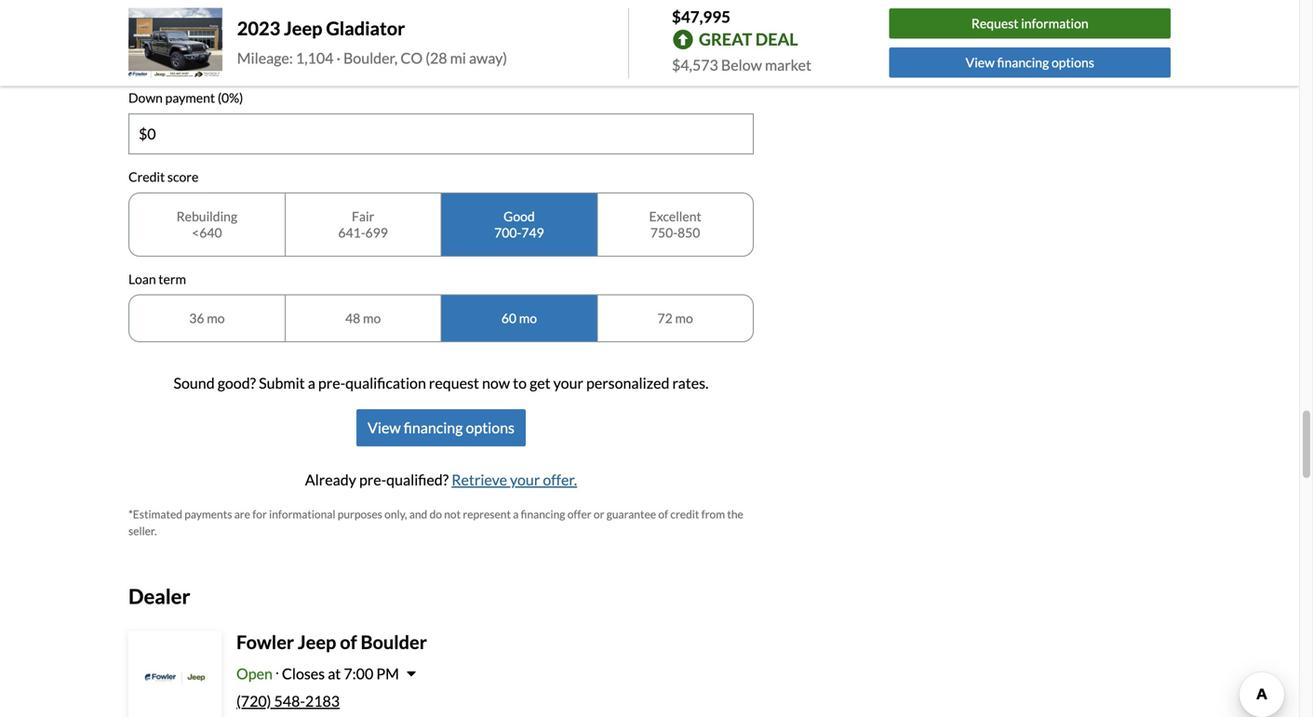 Task type: locate. For each thing, give the bounding box(es) containing it.
of left credit
[[659, 508, 669, 521]]

1 horizontal spatial a
[[513, 508, 519, 521]]

represent
[[463, 508, 511, 521]]

·
[[337, 49, 341, 67]]

view down qualification
[[368, 419, 401, 437]]

1 horizontal spatial view financing options button
[[890, 47, 1171, 78]]

away)
[[469, 49, 507, 67]]

view financing options down request information button
[[966, 54, 1095, 70]]

1 horizontal spatial options
[[1052, 54, 1095, 70]]

guarantee
[[607, 508, 656, 521]]

1 horizontal spatial of
[[429, 20, 442, 38]]

60 mo
[[502, 311, 537, 326]]

qualification
[[346, 374, 426, 392]]

0 vertical spatial options
[[1052, 54, 1095, 70]]

2023 jeep gladiator mileage: 1,104 · boulder, co (28 mi away)
[[237, 17, 507, 67]]

financing left the 'offer'
[[521, 508, 565, 521]]

1 horizontal spatial financing
[[521, 508, 565, 521]]

down payment (0%)
[[128, 90, 243, 106]]

and
[[409, 508, 428, 521]]

of up 7:00
[[340, 632, 357, 654]]

0 horizontal spatial options
[[466, 419, 515, 437]]

a right submit
[[308, 374, 315, 392]]

request information
[[972, 16, 1089, 31]]

1 vertical spatial view
[[368, 419, 401, 437]]

2 vertical spatial of
[[340, 632, 357, 654]]

view for leftmost view financing options button
[[368, 419, 401, 437]]

financing inside *estimated payments are for informational purposes only, and do not represent a financing offer or guarantee of credit from the seller.
[[521, 508, 565, 521]]

1 vertical spatial of
[[659, 508, 669, 521]]

purposes
[[338, 508, 383, 521]]

options
[[1052, 54, 1095, 70], [466, 419, 515, 437]]

1 vertical spatial financing
[[404, 419, 463, 437]]

1 vertical spatial view financing options
[[368, 419, 515, 437]]

submit
[[259, 374, 305, 392]]

2 mo from the left
[[363, 311, 381, 326]]

36
[[189, 311, 204, 326]]

do
[[430, 508, 442, 521]]

jeep inside the 2023 jeep gladiator mileage: 1,104 · boulder, co (28 mi away)
[[284, 17, 323, 39]]

view financing options button
[[890, 47, 1171, 78], [357, 410, 526, 447]]

4 mo from the left
[[675, 311, 693, 326]]

your right get
[[554, 374, 584, 392]]

options for leftmost view financing options button
[[466, 419, 515, 437]]

fowler jeep of boulder
[[236, 632, 427, 654]]

mo right 36
[[207, 311, 225, 326]]

699
[[365, 225, 388, 240]]

72 mo
[[658, 311, 693, 326]]

view financing options button down sound good? submit a pre-qualification request now to get your personalized rates. at the bottom
[[357, 410, 526, 447]]

(0%)
[[218, 90, 243, 106]]

term
[[159, 271, 186, 287]]

0 horizontal spatial view financing options
[[368, 419, 515, 437]]

Down payment (0%) text field
[[129, 114, 753, 154]]

seller.
[[128, 525, 157, 538]]

pre- right submit
[[318, 374, 346, 392]]

options down information
[[1052, 54, 1095, 70]]

of right apr
[[429, 20, 442, 38]]

0 vertical spatial view financing options
[[966, 54, 1095, 70]]

0 vertical spatial view
[[966, 54, 995, 70]]

view down request
[[966, 54, 995, 70]]

1 horizontal spatial your
[[554, 374, 584, 392]]

informational
[[269, 508, 336, 521]]

apr
[[397, 20, 426, 38]]

your
[[554, 374, 584, 392], [510, 471, 540, 489]]

caret down image
[[407, 667, 416, 682]]

your left "offer."
[[510, 471, 540, 489]]

great
[[699, 29, 753, 50]]

rebuilding
[[177, 208, 238, 224]]

personalized
[[587, 374, 670, 392]]

(720) 548-2183 link
[[236, 693, 340, 711]]

view financing options down sound good? submit a pre-qualification request now to get your personalized rates. at the bottom
[[368, 419, 515, 437]]

view financing options
[[966, 54, 1095, 70], [368, 419, 515, 437]]

700-
[[494, 225, 522, 240]]

1 vertical spatial options
[[466, 419, 515, 437]]

2 horizontal spatial of
[[659, 508, 669, 521]]

at
[[328, 665, 341, 683]]

mo right 48
[[363, 311, 381, 326]]

0 vertical spatial financing
[[998, 54, 1049, 70]]

1 horizontal spatial view
[[966, 54, 995, 70]]

1 vertical spatial view financing options button
[[357, 410, 526, 447]]

boulder
[[361, 632, 427, 654]]

1 horizontal spatial view financing options
[[966, 54, 1095, 70]]

now
[[482, 374, 510, 392]]

2 vertical spatial financing
[[521, 508, 565, 521]]

good 700-749
[[494, 208, 544, 240]]

financing for leftmost view financing options button
[[404, 419, 463, 437]]

financing down sound good? submit a pre-qualification request now to get your personalized rates. at the bottom
[[404, 419, 463, 437]]

great deal
[[699, 29, 798, 50]]

loan
[[128, 271, 156, 287]]

(720)
[[236, 693, 271, 711]]

sound good? submit a pre-qualification request now to get your personalized rates.
[[174, 374, 709, 392]]

options down now
[[466, 419, 515, 437]]

dealer
[[128, 585, 190, 609]]

pre- up purposes
[[359, 471, 387, 489]]

fair
[[352, 208, 374, 224]]

fowler jeep of boulder image
[[130, 634, 220, 718]]

(720) 548-2183
[[236, 693, 340, 711]]

financing for top view financing options button
[[998, 54, 1049, 70]]

mo for 36 mo
[[207, 311, 225, 326]]

fair 641-699
[[338, 208, 388, 240]]

0 vertical spatial your
[[554, 374, 584, 392]]

0 vertical spatial of
[[429, 20, 442, 38]]

0 vertical spatial a
[[308, 374, 315, 392]]

0 horizontal spatial your
[[510, 471, 540, 489]]

jeep up 1,104
[[284, 17, 323, 39]]

2 horizontal spatial financing
[[998, 54, 1049, 70]]

good
[[504, 208, 535, 224]]

a right represent
[[513, 508, 519, 521]]

pre-
[[318, 374, 346, 392], [359, 471, 387, 489]]

0 vertical spatial pre-
[[318, 374, 346, 392]]

financing down request information button
[[998, 54, 1049, 70]]

excellent 750-850
[[649, 208, 702, 240]]

mo right 72
[[675, 311, 693, 326]]

1 horizontal spatial pre-
[[359, 471, 387, 489]]

jeep up open closes at 7:00 pm
[[298, 632, 336, 654]]

view financing options button down request information button
[[890, 47, 1171, 78]]

1 vertical spatial a
[[513, 508, 519, 521]]

0 horizontal spatial of
[[340, 632, 357, 654]]

1 vertical spatial jeep
[[298, 632, 336, 654]]

1,104
[[296, 49, 334, 67]]

credit
[[128, 169, 165, 185]]

0 vertical spatial jeep
[[284, 17, 323, 39]]

1 mo from the left
[[207, 311, 225, 326]]

0 horizontal spatial financing
[[404, 419, 463, 437]]

3 mo from the left
[[519, 311, 537, 326]]

fowler jeep of boulder link
[[236, 632, 427, 654]]

financing
[[998, 54, 1049, 70], [404, 419, 463, 437], [521, 508, 565, 521]]

1 vertical spatial pre-
[[359, 471, 387, 489]]

mo right 60 at the left
[[519, 311, 537, 326]]

2023 jeep gladiator image
[[128, 8, 222, 78]]

641-
[[338, 225, 365, 240]]

0 horizontal spatial view
[[368, 419, 401, 437]]

view
[[966, 54, 995, 70], [368, 419, 401, 437]]

score
[[167, 169, 199, 185]]

2023
[[237, 17, 280, 39]]

retrieve
[[452, 471, 507, 489]]

a
[[308, 374, 315, 392], [513, 508, 519, 521]]

co
[[401, 49, 423, 67]]

jeep
[[284, 17, 323, 39], [298, 632, 336, 654]]

get
[[530, 374, 551, 392]]

request
[[429, 374, 479, 392]]

credit score
[[128, 169, 199, 185]]

of
[[429, 20, 442, 38], [659, 508, 669, 521], [340, 632, 357, 654]]



Task type: vqa. For each thing, say whether or not it's contained in the screenshot.
"$43,900 Est. $981/mo.*"
no



Task type: describe. For each thing, give the bounding box(es) containing it.
open
[[236, 665, 273, 683]]

view for top view financing options button
[[966, 54, 995, 70]]

rebuilding <640
[[177, 208, 238, 240]]

boulder,
[[343, 49, 398, 67]]

for
[[253, 508, 267, 521]]

(28
[[426, 49, 447, 67]]

sound
[[174, 374, 215, 392]]

*estimated payments are for informational purposes only, and do not represent a financing offer or guarantee of credit from the seller.
[[128, 508, 744, 538]]

gladiator
[[326, 17, 405, 39]]

of inside *estimated payments are for informational purposes only, and do not represent a financing offer or guarantee of credit from the seller.
[[659, 508, 669, 521]]

request information button
[[890, 9, 1171, 39]]

options for top view financing options button
[[1052, 54, 1095, 70]]

excellent
[[649, 208, 702, 224]]

<640
[[192, 225, 222, 240]]

mileage:
[[237, 49, 293, 67]]

$4,573
[[672, 56, 719, 74]]

payment
[[165, 90, 215, 106]]

view financing options for leftmost view financing options button
[[368, 419, 515, 437]]

749
[[522, 225, 544, 240]]

48 mo
[[345, 311, 381, 326]]

loan term
[[128, 271, 186, 287]]

credit
[[671, 508, 700, 521]]

$47,995
[[672, 7, 731, 26]]

72
[[658, 311, 673, 326]]

offer
[[568, 508, 592, 521]]

jeep for fowler
[[298, 632, 336, 654]]

jeep for 2023
[[284, 17, 323, 39]]

request
[[972, 16, 1019, 31]]

fowler
[[236, 632, 294, 654]]

apr of 8.54%
[[397, 20, 486, 38]]

qualified?
[[387, 471, 449, 489]]

48
[[345, 311, 361, 326]]

60
[[502, 311, 517, 326]]

offer.
[[543, 471, 577, 489]]

view financing options for top view financing options button
[[966, 54, 1095, 70]]

mo for 48 mo
[[363, 311, 381, 326]]

closes
[[282, 665, 325, 683]]

850
[[678, 225, 701, 240]]

mo for 72 mo
[[675, 311, 693, 326]]

a inside *estimated payments are for informational purposes only, and do not represent a financing offer or guarantee of credit from the seller.
[[513, 508, 519, 521]]

from
[[702, 508, 725, 521]]

750-
[[651, 225, 678, 240]]

mi
[[450, 49, 466, 67]]

rates.
[[673, 374, 709, 392]]

8.54%
[[445, 20, 486, 38]]

down
[[128, 90, 163, 106]]

the
[[727, 508, 744, 521]]

below
[[721, 56, 762, 74]]

0 vertical spatial view financing options button
[[890, 47, 1171, 78]]

$4,573 below market
[[672, 56, 812, 74]]

to
[[513, 374, 527, 392]]

are
[[234, 508, 250, 521]]

36 mo
[[189, 311, 225, 326]]

good?
[[218, 374, 256, 392]]

open closes at 7:00 pm
[[236, 665, 399, 683]]

548-
[[274, 693, 305, 711]]

already pre-qualified? retrieve your offer.
[[305, 471, 577, 489]]

0 horizontal spatial view financing options button
[[357, 410, 526, 447]]

pm
[[376, 665, 399, 683]]

or
[[594, 508, 605, 521]]

0 horizontal spatial pre-
[[318, 374, 346, 392]]

already
[[305, 471, 356, 489]]

only,
[[385, 508, 407, 521]]

*estimated
[[128, 508, 182, 521]]

1 vertical spatial your
[[510, 471, 540, 489]]

2183
[[305, 693, 340, 711]]

0 horizontal spatial a
[[308, 374, 315, 392]]

7:00
[[344, 665, 374, 683]]

deal
[[756, 29, 798, 50]]

information
[[1022, 16, 1089, 31]]

payments
[[185, 508, 232, 521]]

not
[[444, 508, 461, 521]]

retrieve your offer. link
[[452, 471, 577, 489]]

mo for 60 mo
[[519, 311, 537, 326]]



